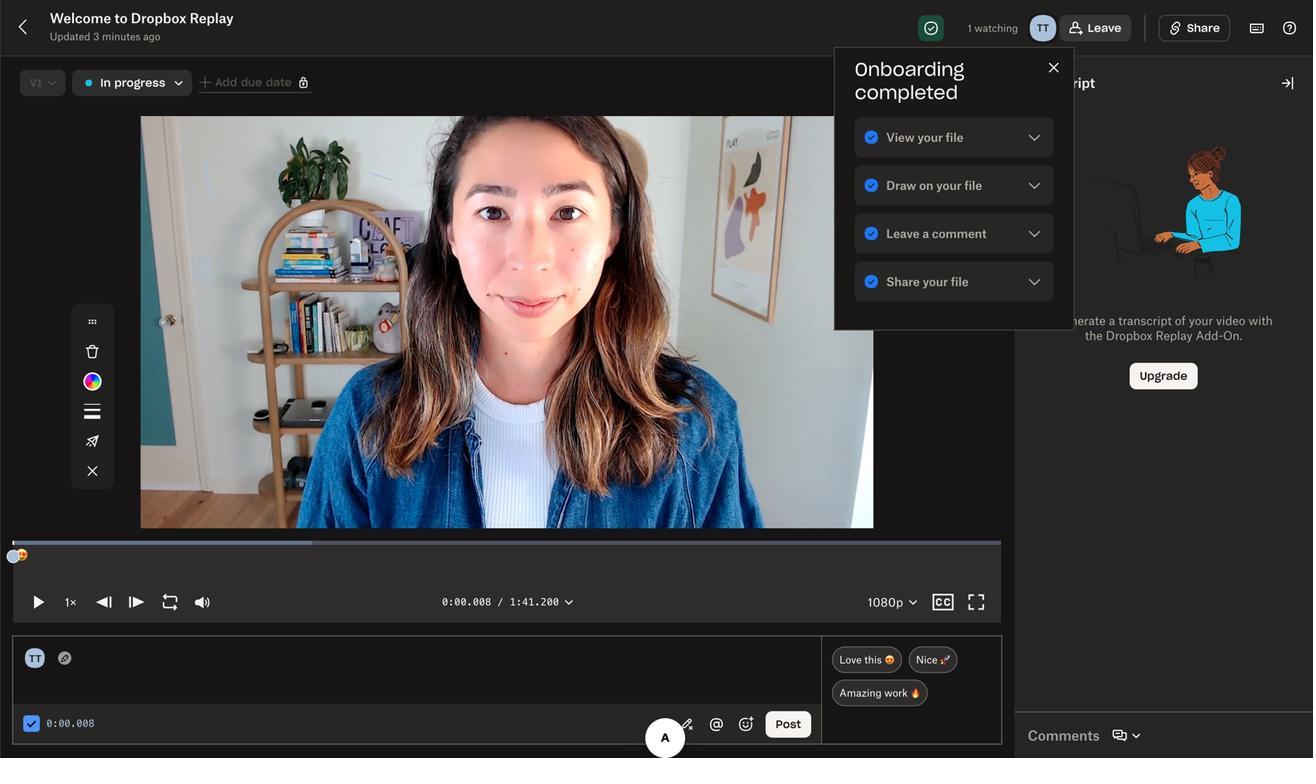 Task type: describe. For each thing, give the bounding box(es) containing it.
completed
[[855, 81, 958, 104]]

file for share your file
[[951, 275, 969, 289]]

view
[[886, 130, 915, 144]]

ago
[[143, 30, 160, 43]]

file for view your file
[[946, 130, 964, 144]]

onboarding
[[855, 58, 965, 81]]

upgrade
[[1140, 369, 1188, 383]]

🔥
[[911, 687, 921, 699]]

your down the leave a comment
[[923, 275, 948, 289]]

welcome
[[50, 10, 111, 26]]

0 horizontal spatial tt
[[29, 653, 41, 665]]

add-
[[1196, 329, 1223, 343]]

select drawing color image
[[83, 372, 101, 391]]

comment with annotation drawing image
[[58, 652, 71, 665]]

post button
[[766, 711, 811, 738]]

×
[[70, 595, 77, 609]]

in progress button
[[72, 70, 192, 96]]

updated
[[50, 30, 90, 43]]

delete drawing image
[[82, 342, 102, 362]]

0:00.008 for 0:00.008
[[46, 718, 94, 730]]

draw on your file
[[886, 178, 982, 192]]

0 vertical spatial tt
[[1037, 22, 1049, 34]]

minutes
[[102, 30, 141, 43]]

share button
[[1159, 15, 1230, 41]]

your inside generate a transcript of your video with the dropbox replay add-on.
[[1189, 314, 1213, 328]]

work
[[885, 687, 908, 699]]

🚀
[[941, 654, 950, 666]]

1 vertical spatial file
[[965, 178, 982, 192]]

keyboard shortcuts image
[[1247, 18, 1267, 38]]

3
[[93, 30, 99, 43]]

leave for leave
[[1088, 21, 1122, 35]]

video player region
[[7, 116, 1001, 623]]

on.
[[1223, 329, 1243, 343]]

😍 inside 'progress bar' slider
[[15, 548, 28, 562]]

1080p button
[[858, 586, 927, 619]]

leave button
[[1060, 15, 1132, 41]]

replay inside generate a transcript of your video with the dropbox replay add-on.
[[1156, 329, 1193, 343]]

amazing
[[840, 687, 882, 699]]

dropbox inside welcome to dropbox replay updated 3 minutes ago
[[131, 10, 186, 26]]

comment
[[932, 226, 987, 241]]

post drawing as comment image
[[82, 431, 102, 451]]

nice 🚀
[[916, 654, 950, 666]]



Task type: locate. For each thing, give the bounding box(es) containing it.
a right generate
[[1109, 314, 1115, 328]]

0:00.008
[[442, 597, 491, 608], [46, 718, 94, 730]]

progress
[[114, 76, 165, 90]]

amazing work 🔥
[[840, 687, 921, 699]]

0 vertical spatial a
[[923, 226, 929, 241]]

leave up transcript
[[1088, 21, 1122, 35]]

0 horizontal spatial dropbox
[[131, 10, 186, 26]]

upgrade button
[[1130, 363, 1198, 390]]

in
[[101, 76, 111, 90]]

1 horizontal spatial a
[[1109, 314, 1115, 328]]

nice 🚀 button
[[909, 647, 958, 673]]

add emoji image
[[736, 715, 756, 735]]

share for share
[[1187, 21, 1220, 35]]

in progress
[[101, 76, 165, 90]]

dropbox down transcript
[[1106, 329, 1153, 343]]

to
[[114, 10, 128, 26]]

this
[[865, 654, 882, 666]]

😍
[[15, 548, 28, 562], [885, 654, 895, 666]]

love this 😍
[[840, 654, 895, 666]]

watching
[[975, 22, 1018, 34]]

/
[[498, 597, 504, 608]]

1 watching
[[968, 22, 1018, 34]]

😍 up play video icon
[[15, 548, 28, 562]]

0 vertical spatial dropbox
[[131, 10, 186, 26]]

close menu image
[[82, 461, 102, 481]]

your right on
[[936, 178, 962, 192]]

0 vertical spatial leave
[[1088, 21, 1122, 35]]

a inside generate a transcript of your video with the dropbox replay add-on.
[[1109, 314, 1115, 328]]

share your file
[[886, 275, 969, 289]]

share left keyboard shortcuts image
[[1187, 21, 1220, 35]]

😍 right this
[[885, 654, 895, 666]]

love this 😍 button
[[832, 647, 902, 673]]

your up add-
[[1189, 314, 1213, 328]]

share for share your file
[[886, 275, 920, 289]]

onboarding completed
[[855, 58, 965, 104]]

0 vertical spatial file
[[946, 130, 964, 144]]

mute image
[[192, 593, 212, 612]]

1 horizontal spatial 0:00.008
[[442, 597, 491, 608]]

1 ×
[[65, 595, 77, 609]]

dropbox
[[131, 10, 186, 26], [1106, 329, 1153, 343]]

1 vertical spatial a
[[1109, 314, 1115, 328]]

2 vertical spatial file
[[951, 275, 969, 289]]

dropbox up ago
[[131, 10, 186, 26]]

play video image
[[22, 586, 55, 619]]

nice
[[916, 654, 938, 666]]

0:00.008 left /
[[442, 597, 491, 608]]

dropbox inside generate a transcript of your video with the dropbox replay add-on.
[[1106, 329, 1153, 343]]

tt
[[1037, 22, 1049, 34], [29, 653, 41, 665]]

1 for 1 ×
[[65, 595, 70, 609]]

your
[[918, 130, 943, 144], [936, 178, 962, 192], [923, 275, 948, 289], [1189, 314, 1213, 328]]

transcript
[[1029, 75, 1095, 91]]

1 inside video player region
[[65, 595, 70, 609]]

a left the comment
[[923, 226, 929, 241]]

1 horizontal spatial leave
[[1088, 21, 1122, 35]]

0:00.008 inside video player region
[[442, 597, 491, 608]]

0:00.008 / 1:41.200
[[442, 597, 559, 608]]

1 vertical spatial tt
[[29, 653, 41, 665]]

replay
[[190, 10, 234, 26], [1156, 329, 1193, 343]]

amazing work 🔥 button
[[832, 680, 928, 706]]

the
[[1085, 329, 1103, 343]]

0 horizontal spatial 1
[[65, 595, 70, 609]]

leave inside leave button
[[1088, 21, 1122, 35]]

1 vertical spatial share
[[886, 275, 920, 289]]

1:41.200
[[510, 597, 559, 608]]

video
[[1216, 314, 1246, 328]]

1 right play video icon
[[65, 595, 70, 609]]

welcome to dropbox replay updated 3 minutes ago
[[50, 10, 234, 43]]

1 horizontal spatial share
[[1187, 21, 1220, 35]]

generate
[[1055, 314, 1106, 328]]

0 vertical spatial 😍
[[15, 548, 28, 562]]

1 vertical spatial dropbox
[[1106, 329, 1153, 343]]

a
[[923, 226, 929, 241], [1109, 314, 1115, 328]]

progress bar slider
[[7, 541, 1001, 565]]

captions image
[[930, 589, 957, 616]]

share down the leave a comment
[[886, 275, 920, 289]]

transcript
[[1119, 314, 1172, 328]]

1 left watching on the right top
[[968, 22, 972, 34]]

😍 inside love this 😍 button
[[885, 654, 895, 666]]

file right on
[[965, 178, 982, 192]]

leave for leave a comment
[[886, 226, 920, 241]]

hide drawing tools image
[[678, 715, 698, 735]]

love
[[840, 654, 862, 666]]

0:00.008 for 0:00.008 / 1:41.200
[[442, 597, 491, 608]]

1 horizontal spatial 😍
[[885, 654, 895, 666]]

tt right watching on the right top
[[1037, 22, 1049, 34]]

a for leave
[[923, 226, 929, 241]]

with
[[1249, 314, 1273, 328]]

leave down draw
[[886, 226, 920, 241]]

enable automatic video replay upon ending image
[[158, 590, 182, 615]]

0 horizontal spatial 😍
[[15, 548, 28, 562]]

0 horizontal spatial 0:00.008
[[46, 718, 94, 730]]

1 vertical spatial 😍
[[885, 654, 895, 666]]

replay inside welcome to dropbox replay updated 3 minutes ago
[[190, 10, 234, 26]]

0 horizontal spatial replay
[[190, 10, 234, 26]]

file up draw on your file
[[946, 130, 964, 144]]

post
[[776, 718, 801, 731]]

0 vertical spatial replay
[[190, 10, 234, 26]]

0 horizontal spatial a
[[923, 226, 929, 241]]

make fullscreen image
[[963, 589, 990, 616]]

file
[[946, 130, 964, 144], [965, 178, 982, 192], [951, 275, 969, 289]]

draw
[[886, 178, 916, 192]]

1 vertical spatial 1
[[65, 595, 70, 609]]

share inside button
[[1187, 21, 1220, 35]]

of
[[1175, 314, 1186, 328]]

1 horizontal spatial tt
[[1037, 22, 1049, 34]]

your right view
[[918, 130, 943, 144]]

file down the comment
[[951, 275, 969, 289]]

1 vertical spatial replay
[[1156, 329, 1193, 343]]

1 vertical spatial 0:00.008
[[46, 718, 94, 730]]

0 vertical spatial share
[[1187, 21, 1220, 35]]

tt left comment with annotation drawing icon
[[29, 653, 41, 665]]

1 horizontal spatial 1
[[968, 22, 972, 34]]

leave
[[1088, 21, 1122, 35], [886, 226, 920, 241]]

mention button image
[[707, 715, 727, 735]]

1 horizontal spatial replay
[[1156, 329, 1193, 343]]

a for generate
[[1109, 314, 1115, 328]]

0 horizontal spatial leave
[[886, 226, 920, 241]]

0:00.008 down comment with annotation drawing icon
[[46, 718, 94, 730]]

0 vertical spatial 0:00.008
[[442, 597, 491, 608]]

0 vertical spatial 1
[[968, 22, 972, 34]]

generate a transcript of your video with the dropbox replay add-on.
[[1055, 314, 1273, 343]]

1 vertical spatial leave
[[886, 226, 920, 241]]

share
[[1187, 21, 1220, 35], [886, 275, 920, 289]]

on
[[919, 178, 934, 192]]

0 horizontal spatial share
[[886, 275, 920, 289]]

1080p
[[868, 595, 903, 609]]

drag menu image
[[82, 312, 102, 332]]

leave a comment
[[886, 226, 987, 241]]

1 for 1 watching
[[968, 22, 972, 34]]

view your file
[[886, 130, 964, 144]]

comments
[[1028, 728, 1100, 744]]

1 horizontal spatial dropbox
[[1106, 329, 1153, 343]]

hide sidebar image
[[1278, 73, 1298, 93]]

1
[[968, 22, 972, 34], [65, 595, 70, 609]]



Task type: vqa. For each thing, say whether or not it's contained in the screenshot.
file related to View your file
yes



